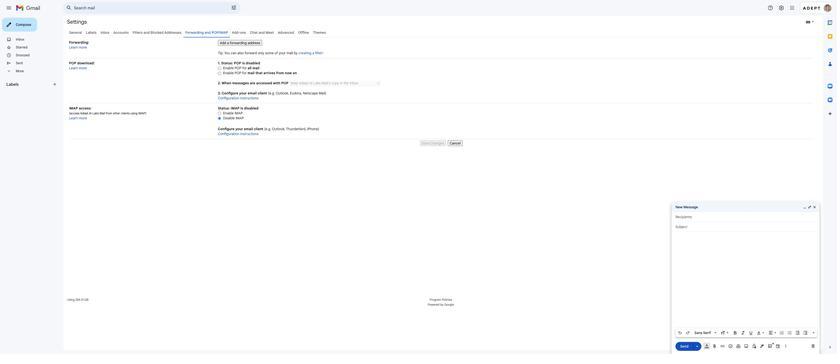 Task type: locate. For each thing, give the bounding box(es) containing it.
configuration down "disable"
[[218, 132, 240, 136]]

set up a time to meet image
[[776, 344, 781, 349]]

email down status: imap is disabled
[[244, 127, 253, 131]]

pop download: learn more
[[69, 61, 95, 70]]

enable for enable imap
[[223, 111, 234, 115]]

0 horizontal spatial inbox
[[16, 37, 24, 42]]

gmail image
[[16, 3, 43, 13]]

starred link
[[16, 45, 27, 49]]

2 configuration from the top
[[218, 132, 240, 136]]

insert emoji ‪(⌘⇧2)‬ image
[[729, 344, 734, 349]]

attach files image
[[713, 344, 718, 349]]

configure inside configure your email client (e.g. outlook, thunderbird, iphone) configuration instructions
[[218, 127, 235, 131]]

1 vertical spatial client
[[254, 127, 264, 131]]

chat and meet link
[[250, 30, 274, 35]]

is
[[242, 61, 245, 65], [241, 106, 243, 110]]

labels up forwarding:
[[86, 30, 97, 35]]

0 horizontal spatial and
[[144, 30, 150, 35]]

pop/imap
[[212, 30, 228, 35]]

learn more link
[[69, 45, 87, 49], [69, 66, 87, 70], [69, 116, 87, 120]]

configuration instructions link down disable imap on the left
[[218, 132, 259, 136]]

learn inside imap access: (access adept ai labs mail from other clients using imap) learn more
[[69, 116, 78, 120]]

Disable IMAP radio
[[218, 117, 221, 120]]

1 vertical spatial inbox
[[16, 37, 24, 42]]

advanced search options image
[[229, 3, 239, 13]]

add-
[[232, 30, 240, 35]]

from
[[276, 71, 284, 75], [106, 112, 112, 115]]

settings
[[67, 18, 87, 25]]

labels inside navigation
[[6, 82, 19, 87]]

program
[[430, 298, 442, 302]]

1 enable from the top
[[223, 66, 234, 70]]

0 vertical spatial disabled
[[246, 61, 260, 65]]

configure down when
[[222, 91, 238, 95]]

1 vertical spatial inbox link
[[16, 37, 24, 42]]

from left now
[[276, 71, 284, 75]]

3 learn more link from the top
[[69, 116, 87, 120]]

more options image
[[785, 344, 788, 349]]

email down are
[[248, 91, 257, 95]]

bold ‪(⌘b)‬ image
[[733, 331, 738, 336]]

0 vertical spatial enable
[[223, 66, 234, 70]]

advanced
[[278, 30, 294, 35]]

0 vertical spatial configuration
[[218, 96, 240, 100]]

enable up when
[[223, 71, 234, 75]]

indent more ‪(⌘])‬ image
[[804, 331, 809, 336]]

2 horizontal spatial and
[[259, 30, 265, 35]]

3 more from the top
[[79, 116, 87, 120]]

filter!
[[315, 51, 324, 55]]

2 vertical spatial learn more link
[[69, 116, 87, 120]]

1 vertical spatial learn more link
[[69, 66, 87, 70]]

save changes
[[422, 141, 444, 146]]

imap up the (access
[[69, 106, 78, 110]]

more inside forwarding: learn more
[[79, 45, 87, 49]]

inbox for leftmost inbox link
[[16, 37, 24, 42]]

0 horizontal spatial by
[[294, 51, 298, 55]]

enable up "disable"
[[223, 111, 234, 115]]

1 vertical spatial configuration
[[218, 132, 240, 136]]

mail up that
[[253, 66, 260, 70]]

1 horizontal spatial from
[[276, 71, 284, 75]]

1 vertical spatial for
[[242, 71, 247, 75]]

meet
[[266, 30, 274, 35]]

pop down 1. status: pop is disabled
[[235, 66, 242, 70]]

2 vertical spatial your
[[236, 127, 243, 131]]

client
[[258, 91, 267, 95], [254, 127, 264, 131]]

0 vertical spatial configuration instructions link
[[218, 96, 259, 100]]

1 horizontal spatial by
[[441, 303, 444, 307]]

pop inside pop download: learn more
[[69, 61, 76, 65]]

imap down enable imap
[[236, 116, 244, 120]]

compose button
[[2, 18, 37, 32]]

on
[[293, 71, 297, 75]]

footer
[[63, 298, 820, 308]]

(e.g. inside configure your email client (e.g. outlook, thunderbird, iphone) configuration instructions
[[264, 127, 271, 131]]

imap for status:
[[231, 106, 240, 110]]

labels down "more" at the left of the page
[[6, 82, 19, 87]]

learn inside forwarding: learn more
[[69, 45, 78, 49]]

client inside the 3. configure your email client (e.g. outlook, eudora, netscape mail) configuration instructions
[[258, 91, 267, 95]]

None search field
[[63, 2, 241, 14]]

1 vertical spatial your
[[239, 91, 247, 95]]

formatting options toolbar
[[676, 329, 818, 338]]

labels for labels "heading"
[[6, 82, 19, 87]]

pop down the enable pop for all mail
[[235, 71, 242, 75]]

addresses
[[165, 30, 182, 35]]

email
[[248, 91, 257, 95], [244, 127, 253, 131]]

select input tool image
[[812, 20, 815, 23]]

0 vertical spatial mail
[[287, 51, 293, 55]]

learn down the (access
[[69, 116, 78, 120]]

None radio
[[218, 72, 221, 75]]

navigation
[[69, 139, 814, 146]]

filters and blocked addresses
[[133, 30, 182, 35]]

None radio
[[218, 67, 221, 70]]

navigation containing save changes
[[69, 139, 814, 146]]

configuration instructions link for configure
[[218, 96, 259, 100]]

sent link
[[16, 61, 23, 65]]

configure
[[222, 91, 238, 95], [218, 127, 235, 131]]

indent less ‪(⌘[)‬ image
[[796, 331, 801, 336]]

2 instructions from the top
[[240, 132, 259, 136]]

is up the enable pop for all mail
[[242, 61, 245, 65]]

disabled
[[246, 61, 260, 65], [244, 106, 259, 110]]

Subject field
[[676, 225, 816, 230]]

bulleted list ‪(⌘⇧8)‬ image
[[788, 331, 793, 336]]

forwarding and pop/imap link
[[186, 30, 228, 35]]

learn down download:
[[69, 66, 78, 70]]

using
[[67, 298, 75, 302]]

2 vertical spatial mail
[[248, 71, 255, 75]]

from right mail
[[106, 112, 112, 115]]

and for forwarding
[[205, 30, 211, 35]]

1 and from the left
[[144, 30, 150, 35]]

is up enable imap
[[241, 106, 243, 110]]

1 instructions from the top
[[240, 96, 259, 100]]

gb
[[85, 298, 89, 302]]

0 vertical spatial outlook,
[[276, 91, 289, 95]]

1 horizontal spatial inbox link
[[101, 30, 110, 35]]

enable
[[223, 66, 234, 70], [223, 71, 234, 75], [223, 111, 234, 115]]

sans serif
[[695, 331, 712, 335]]

Enable IMAP radio
[[218, 112, 221, 115]]

imap inside imap access: (access adept ai labs mail from other clients using imap) learn more
[[69, 106, 78, 110]]

labels
[[86, 30, 97, 35], [6, 82, 19, 87]]

2 for from the top
[[242, 71, 247, 75]]

2 vertical spatial enable
[[223, 111, 234, 115]]

by left creating
[[294, 51, 298, 55]]

configure inside the 3. configure your email client (e.g. outlook, eudora, netscape mail) configuration instructions
[[222, 91, 238, 95]]

1 more from the top
[[79, 45, 87, 49]]

filters and blocked addresses link
[[133, 30, 182, 35]]

configuration down 3.
[[218, 96, 240, 100]]

with
[[273, 81, 281, 85]]

0 vertical spatial labels
[[86, 30, 97, 35]]

pop right with on the top
[[281, 81, 289, 85]]

status: up the enable imap radio
[[218, 106, 230, 110]]

1 vertical spatial instructions
[[240, 132, 259, 136]]

inbox link right the labels link
[[101, 30, 110, 35]]

0 vertical spatial learn
[[69, 45, 78, 49]]

configuration instructions link up status: imap is disabled
[[218, 96, 259, 100]]

footer containing using
[[63, 298, 820, 308]]

2 vertical spatial learn
[[69, 116, 78, 120]]

outlook, down with on the top
[[276, 91, 289, 95]]

0 horizontal spatial labels
[[6, 82, 19, 87]]

pop left download:
[[69, 61, 76, 65]]

1 vertical spatial email
[[244, 127, 253, 131]]

1 horizontal spatial inbox
[[101, 30, 110, 35]]

search mail image
[[65, 3, 74, 12]]

by inside 'program policies powered by google'
[[441, 303, 444, 307]]

1 configuration instructions link from the top
[[218, 96, 259, 100]]

0 vertical spatial learn more link
[[69, 45, 87, 49]]

more down forwarding:
[[79, 45, 87, 49]]

1 learn more link from the top
[[69, 45, 87, 49]]

themes link
[[313, 30, 326, 35]]

3 learn from the top
[[69, 116, 78, 120]]

0 vertical spatial configure
[[222, 91, 238, 95]]

send button
[[676, 342, 694, 351]]

iphone)
[[307, 127, 319, 131]]

tip:
[[218, 51, 224, 55]]

1 for from the top
[[242, 66, 247, 70]]

outlook, left the thunderbird,
[[272, 127, 286, 131]]

enable down 1. status: pop is disabled
[[223, 66, 234, 70]]

outlook,
[[276, 91, 289, 95], [272, 127, 286, 131]]

1 vertical spatial configure
[[218, 127, 235, 131]]

mail
[[287, 51, 293, 55], [253, 66, 260, 70], [248, 71, 255, 75]]

1 learn from the top
[[69, 45, 78, 49]]

learn more link for more
[[69, 45, 87, 49]]

1 horizontal spatial and
[[205, 30, 211, 35]]

(e.g.
[[268, 91, 275, 95], [264, 127, 271, 131]]

1 vertical spatial learn
[[69, 66, 78, 70]]

enable pop for all mail
[[223, 66, 260, 70]]

italic ‪(⌘i)‬ image
[[741, 331, 746, 336]]

snoozed
[[16, 53, 30, 57]]

disabled down the 3. configure your email client (e.g. outlook, eudora, netscape mail) configuration instructions
[[244, 106, 259, 110]]

mail right 'of'
[[287, 51, 293, 55]]

policies
[[442, 298, 452, 302]]

1 vertical spatial outlook,
[[272, 127, 286, 131]]

inbox inside labels navigation
[[16, 37, 24, 42]]

0 vertical spatial client
[[258, 91, 267, 95]]

1 configuration from the top
[[218, 96, 240, 100]]

2 learn from the top
[[69, 66, 78, 70]]

3 and from the left
[[259, 30, 265, 35]]

imap up enable imap
[[231, 106, 240, 110]]

0 vertical spatial inbox
[[101, 30, 110, 35]]

(e.g. inside the 3. configure your email client (e.g. outlook, eudora, netscape mail) configuration instructions
[[268, 91, 275, 95]]

more formatting options image
[[812, 331, 817, 336]]

1 vertical spatial from
[[106, 112, 112, 115]]

for left all
[[242, 66, 247, 70]]

learn more link down forwarding:
[[69, 45, 87, 49]]

2 and from the left
[[205, 30, 211, 35]]

tab list
[[824, 16, 838, 337]]

2 learn more link from the top
[[69, 66, 87, 70]]

1 vertical spatial enable
[[223, 71, 234, 75]]

download:
[[77, 61, 95, 65]]

2 vertical spatial more
[[79, 116, 87, 120]]

Message Body text field
[[676, 235, 816, 327]]

1. status: pop is disabled
[[218, 61, 260, 65]]

more down adept
[[79, 116, 87, 120]]

0 horizontal spatial from
[[106, 112, 112, 115]]

arrives
[[264, 71, 275, 75]]

more button
[[0, 67, 59, 75]]

mail down all
[[248, 71, 255, 75]]

disabled up all
[[246, 61, 260, 65]]

0 vertical spatial instructions
[[240, 96, 259, 100]]

disable imap
[[223, 116, 244, 120]]

2 configuration instructions link from the top
[[218, 132, 259, 136]]

inbox right the labels link
[[101, 30, 110, 35]]

offline link
[[298, 30, 309, 35]]

support image
[[768, 5, 774, 11]]

your right 'of'
[[279, 51, 286, 55]]

inbox link up the starred
[[16, 37, 24, 42]]

None button
[[218, 40, 262, 46]]

imap for enable
[[235, 111, 243, 115]]

instructions down disable imap on the left
[[240, 132, 259, 136]]

2 more from the top
[[79, 66, 87, 70]]

learn more link down download:
[[69, 66, 87, 70]]

1 vertical spatial status:
[[218, 106, 230, 110]]

enable for enable pop for mail that arrives from now on
[[223, 71, 234, 75]]

toggle confidential mode image
[[752, 344, 757, 349]]

0 vertical spatial for
[[242, 66, 247, 70]]

redo ‪(⌘y)‬ image
[[686, 331, 691, 336]]

you
[[225, 51, 230, 55]]

enable for enable pop for all mail
[[223, 66, 234, 70]]

1 vertical spatial labels
[[6, 82, 19, 87]]

your down messages on the left of page
[[239, 91, 247, 95]]

1 vertical spatial (e.g.
[[264, 127, 271, 131]]

dialog
[[672, 202, 820, 354]]

and right filters
[[144, 30, 150, 35]]

0 vertical spatial more
[[79, 45, 87, 49]]

1 vertical spatial more
[[79, 66, 87, 70]]

your down disable imap on the left
[[236, 127, 243, 131]]

insert link ‪(⌘k)‬ image
[[721, 344, 726, 349]]

program policies powered by google
[[428, 298, 454, 307]]

more down download:
[[79, 66, 87, 70]]

configure down "disable"
[[218, 127, 235, 131]]

0 vertical spatial (e.g.
[[268, 91, 275, 95]]

labels link
[[86, 30, 97, 35]]

for down the enable pop for all mail
[[242, 71, 247, 75]]

status: right 1.
[[221, 61, 233, 65]]

also
[[238, 51, 244, 55]]

3 enable from the top
[[223, 111, 234, 115]]

1 vertical spatial by
[[441, 303, 444, 307]]

and right chat at the top
[[259, 30, 265, 35]]

close image
[[813, 205, 817, 209]]

forwarding and pop/imap
[[186, 30, 228, 35]]

discard draft ‪(⌘⇧d)‬ image
[[811, 344, 816, 349]]

instructions up status: imap is disabled
[[240, 96, 259, 100]]

messages
[[232, 81, 249, 85]]

1 vertical spatial configuration instructions link
[[218, 132, 259, 136]]

by down program policies link
[[441, 303, 444, 307]]

main menu image
[[6, 5, 12, 11]]

learn more link for learn
[[69, 66, 87, 70]]

and left pop/imap
[[205, 30, 211, 35]]

sans serif option
[[694, 331, 714, 336]]

your
[[279, 51, 286, 55], [239, 91, 247, 95], [236, 127, 243, 131]]

status:
[[221, 61, 233, 65], [218, 106, 230, 110]]

forwarding
[[186, 30, 204, 35]]

2 enable from the top
[[223, 71, 234, 75]]

by
[[294, 51, 298, 55], [441, 303, 444, 307]]

0 vertical spatial email
[[248, 91, 257, 95]]

learn more link down the (access
[[69, 116, 87, 120]]

instructions
[[240, 96, 259, 100], [240, 132, 259, 136]]

for
[[242, 66, 247, 70], [242, 71, 247, 75]]

select a layout image
[[768, 344, 773, 349]]

1 vertical spatial mail
[[253, 66, 260, 70]]

chat and meet
[[250, 30, 274, 35]]

status: imap is disabled
[[218, 106, 259, 110]]

more inside pop download: learn more
[[79, 66, 87, 70]]

pop
[[69, 61, 76, 65], [234, 61, 241, 65], [235, 66, 242, 70], [235, 71, 242, 75], [281, 81, 289, 85]]

imap down status: imap is disabled
[[235, 111, 243, 115]]

inbox up the starred
[[16, 37, 24, 42]]

learn down forwarding:
[[69, 45, 78, 49]]

insert files using drive image
[[737, 344, 742, 349]]

labels for the labels link
[[86, 30, 97, 35]]

1 horizontal spatial labels
[[86, 30, 97, 35]]

sent
[[16, 61, 23, 65]]

more inside imap access: (access adept ai labs mail from other clients using imap) learn more
[[79, 116, 87, 120]]



Task type: describe. For each thing, give the bounding box(es) containing it.
learn inside pop download: learn more
[[69, 66, 78, 70]]

0 vertical spatial from
[[276, 71, 284, 75]]

enable pop for mail that arrives from now on
[[223, 71, 297, 75]]

minimize image
[[804, 205, 807, 209]]

mail)
[[319, 91, 327, 95]]

0 horizontal spatial inbox link
[[16, 37, 24, 42]]

0 vertical spatial status:
[[221, 61, 233, 65]]

configuration inside configure your email client (e.g. outlook, thunderbird, iphone) configuration instructions
[[218, 132, 240, 136]]

offline
[[298, 30, 309, 35]]

sans
[[695, 331, 703, 335]]

cancel
[[450, 141, 461, 146]]

that
[[256, 71, 263, 75]]

and for chat
[[259, 30, 265, 35]]

more
[[16, 69, 24, 73]]

more send options image
[[695, 344, 700, 349]]

save changes button
[[420, 140, 446, 146]]

accessed
[[256, 81, 272, 85]]

enable imap
[[223, 111, 243, 115]]

inbox for top inbox link
[[101, 30, 110, 35]]

1.
[[218, 61, 221, 65]]

when
[[222, 81, 232, 85]]

configure your email client (e.g. outlook, thunderbird, iphone) configuration instructions
[[218, 127, 319, 136]]

284.51
[[75, 298, 84, 302]]

and for filters
[[144, 30, 150, 35]]

google
[[445, 303, 454, 307]]

0 vertical spatial is
[[242, 61, 245, 65]]

save
[[422, 141, 430, 146]]

email inside the 3. configure your email client (e.g. outlook, eudora, netscape mail) configuration instructions
[[248, 91, 257, 95]]

of
[[275, 51, 278, 55]]

can
[[231, 51, 237, 55]]

3.
[[218, 91, 221, 95]]

pop up the enable pop for all mail
[[234, 61, 241, 65]]

compose
[[16, 22, 31, 27]]

forwarding:
[[69, 40, 89, 45]]

themes
[[313, 30, 326, 35]]

starred
[[16, 45, 27, 49]]

filters
[[133, 30, 143, 35]]

some
[[265, 51, 274, 55]]

forward
[[245, 51, 257, 55]]

accounts
[[113, 30, 129, 35]]

0 vertical spatial by
[[294, 51, 298, 55]]

chat
[[250, 30, 258, 35]]

other
[[113, 112, 120, 115]]

access:
[[79, 106, 92, 110]]

creating
[[299, 51, 312, 55]]

general
[[69, 30, 82, 35]]

labs
[[92, 112, 99, 115]]

cancel button
[[448, 140, 463, 146]]

are
[[250, 81, 256, 85]]

using 284.51 gb
[[67, 298, 89, 302]]

imap access: (access adept ai labs mail from other clients using imap) learn more
[[69, 106, 146, 120]]

program policies link
[[430, 298, 452, 302]]

(access
[[69, 112, 80, 115]]

all
[[248, 66, 252, 70]]

undo ‪(⌘z)‬ image
[[678, 331, 683, 336]]

instructions inside configure your email client (e.g. outlook, thunderbird, iphone) configuration instructions
[[240, 132, 259, 136]]

blocked
[[151, 30, 164, 35]]

0 vertical spatial your
[[279, 51, 286, 55]]

0 vertical spatial inbox link
[[101, 30, 110, 35]]

Search mail text field
[[74, 5, 217, 10]]

add-ons
[[232, 30, 246, 35]]

add-ons link
[[232, 30, 246, 35]]

labels navigation
[[0, 16, 63, 354]]

insert signature image
[[760, 344, 765, 349]]

general link
[[69, 30, 82, 35]]

underline ‪(⌘u)‬ image
[[749, 331, 754, 336]]

your inside the 3. configure your email client (e.g. outlook, eudora, netscape mail) configuration instructions
[[239, 91, 247, 95]]

pop out image
[[808, 205, 812, 209]]

using
[[131, 112, 138, 115]]

from inside imap access: (access adept ai labs mail from other clients using imap) learn more
[[106, 112, 112, 115]]

serif
[[704, 331, 712, 335]]

2. when messages are accessed with pop
[[218, 81, 290, 85]]

only
[[258, 51, 265, 55]]

2.
[[218, 81, 221, 85]]

configuration instructions link for your
[[218, 132, 259, 136]]

imap for disable
[[236, 116, 244, 120]]

your inside configure your email client (e.g. outlook, thunderbird, iphone) configuration instructions
[[236, 127, 243, 131]]

numbered list ‪(⌘⇧7)‬ image
[[780, 331, 785, 336]]

send
[[681, 345, 689, 349]]

settings image
[[779, 5, 785, 11]]

outlook, inside the 3. configure your email client (e.g. outlook, eudora, netscape mail) configuration instructions
[[276, 91, 289, 95]]

ons
[[240, 30, 246, 35]]

1 vertical spatial disabled
[[244, 106, 259, 110]]

configuration inside the 3. configure your email client (e.g. outlook, eudora, netscape mail) configuration instructions
[[218, 96, 240, 100]]

now
[[285, 71, 292, 75]]

insert photo image
[[745, 344, 749, 349]]

thunderbird,
[[286, 127, 307, 131]]

dialog containing sans serif
[[672, 202, 820, 354]]

instructions inside the 3. configure your email client (e.g. outlook, eudora, netscape mail) configuration instructions
[[240, 96, 259, 100]]

for for mail that arrives from now on
[[242, 71, 247, 75]]

email inside configure your email client (e.g. outlook, thunderbird, iphone) configuration instructions
[[244, 127, 253, 131]]

mail
[[100, 112, 105, 115]]

client inside configure your email client (e.g. outlook, thunderbird, iphone) configuration instructions
[[254, 127, 264, 131]]

1 vertical spatial is
[[241, 106, 243, 110]]

advanced link
[[278, 30, 294, 35]]

google link
[[445, 303, 454, 308]]

eudora,
[[290, 91, 302, 95]]

labels heading
[[6, 82, 52, 87]]

powered
[[428, 303, 440, 307]]

forwarding: learn more
[[69, 40, 89, 49]]

outlook, inside configure your email client (e.g. outlook, thunderbird, iphone) configuration instructions
[[272, 127, 286, 131]]

for for all mail
[[242, 66, 247, 70]]

a
[[313, 51, 315, 55]]

accounts link
[[113, 30, 129, 35]]

3. configure your email client (e.g. outlook, eudora, netscape mail) configuration instructions
[[218, 91, 327, 100]]

clients
[[121, 112, 130, 115]]

snoozed link
[[16, 53, 30, 57]]

netscape
[[303, 91, 318, 95]]



Task type: vqa. For each thing, say whether or not it's contained in the screenshot.
second 'no' from the right
no



